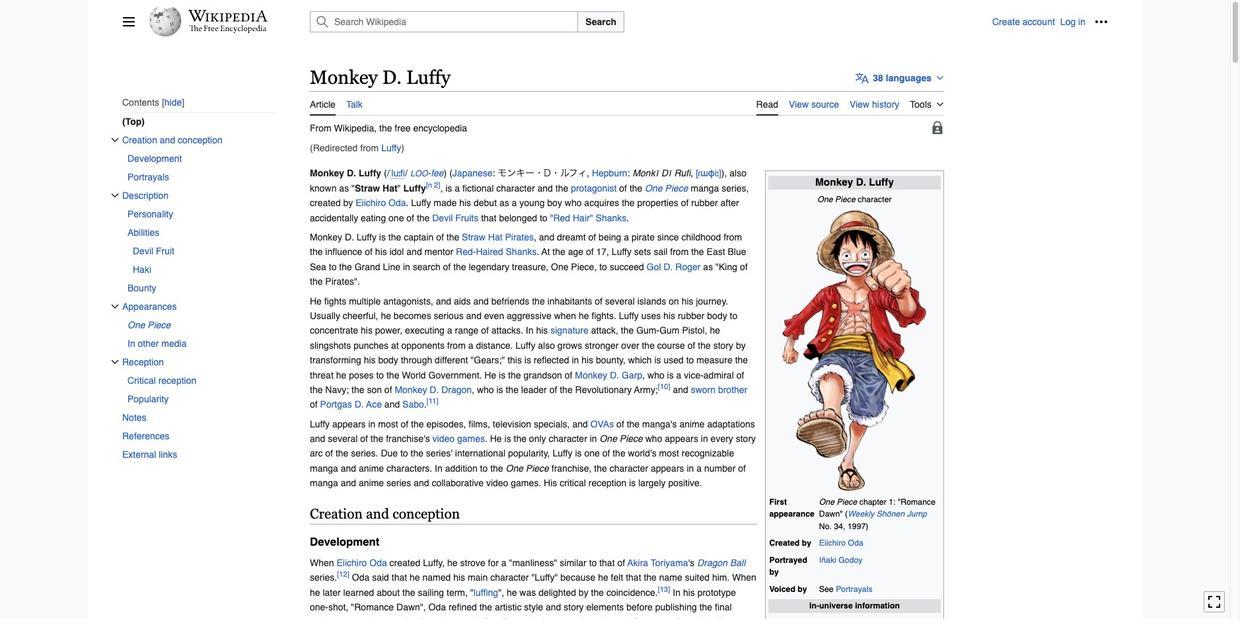 Task type: vqa. For each thing, say whether or not it's contained in the screenshot.
topmost conception
yes



Task type: locate. For each thing, give the bounding box(es) containing it.
from
[[360, 143, 379, 153], [724, 232, 742, 243], [670, 247, 689, 257], [447, 340, 466, 351]]

0 vertical spatial chapter
[[860, 498, 887, 507]]

dragon up him.
[[697, 558, 728, 568]]

development inside monkey d. luffy element
[[310, 535, 380, 549]]

is inside who appears in every story arc of the series. due to the series' international popularity, luffy is one of the world's most recognizable manga and anime characters. in addition to the
[[575, 448, 582, 459]]

and
[[160, 135, 175, 146], [538, 183, 553, 194], [539, 232, 555, 243], [407, 247, 422, 257], [436, 296, 451, 306], [473, 296, 489, 306], [466, 311, 482, 321], [673, 385, 688, 395], [385, 399, 400, 410], [573, 419, 588, 429], [310, 434, 325, 444], [341, 463, 356, 474], [341, 478, 356, 489], [414, 478, 429, 489], [366, 506, 389, 522], [546, 602, 561, 613]]

0 horizontal spatial also
[[538, 340, 555, 351]]

from wikipedia, the free encyclopedia
[[310, 123, 467, 133]]

of up franchise's
[[401, 419, 409, 429]]

and down モンキー・d・ルフィ
[[538, 183, 553, 194]]

0 horizontal spatial series.
[[310, 573, 337, 583]]

world
[[402, 370, 426, 380]]

character inside oda said that he named his main character "luffy" because he felt that the name suited him. when he later learned about the sailing term, "
[[490, 573, 529, 583]]

1 view from the left
[[789, 99, 809, 109]]

the up monkey d. luffy is the captain of the straw hat pirates
[[417, 213, 430, 223]]

0 horizontal spatial body
[[378, 355, 398, 366]]

monkey inside monkey d. luffy one piece character
[[815, 176, 853, 188]]

also inside the , also known as "
[[730, 168, 747, 179]]

character inside franchise, the character appears in a number of manga and anime series and collaborative video games. his critical reception is largely positive.
[[610, 463, 648, 474]]

devil fruits link
[[432, 213, 479, 223]]

when up one-
[[310, 558, 334, 568]]

one
[[389, 213, 404, 223], [584, 448, 600, 459]]

the right franchise,
[[594, 463, 607, 474]]

0 vertical spatial rubber
[[691, 198, 718, 208]]

devil inside monkey d. luffy element
[[432, 213, 453, 223]]

and down delighted
[[546, 602, 561, 613]]

a inside . luffy made his debut as a young boy who acquires the properties of rubber after accidentally eating one of the
[[512, 198, 517, 208]]

ˈ
[[390, 168, 391, 179]]

devil fruits that belonged to "red hair" shanks .
[[432, 213, 629, 223]]

, down devil fruits that belonged to "red hair" shanks .
[[534, 232, 537, 243]]

in inside who appears in every story arc of the series. due to the series' international popularity, luffy is one of the world's most recognizable manga and anime characters. in addition to the
[[701, 434, 708, 444]]

in
[[526, 325, 534, 336], [128, 339, 135, 349], [435, 463, 443, 474], [673, 587, 681, 598]]

hide button
[[162, 97, 184, 108]]

critical reception link
[[128, 372, 277, 390]]

video left games.
[[486, 478, 508, 489]]

sets
[[634, 247, 651, 257]]

a inside , who is a vice-admiral of the navy; the son of
[[676, 370, 682, 380]]

concentrate
[[310, 325, 358, 336]]

of inside the as "king of the pirates".
[[740, 262, 748, 272]]

0 vertical spatial portrayals
[[128, 172, 169, 183]]

his down the suited
[[683, 587, 695, 598]]

chapter down refined
[[437, 617, 468, 619]]

of inside straw hat " luffy [n 2] , is a fictional character and the protagonist of the one piece
[[619, 183, 627, 194]]

"romance up the year
[[351, 602, 394, 613]]

to inside when eiichiro oda created luffy, he strove for a "manliness" similar to that of akira toriyama 's dragon ball series. [12]
[[589, 558, 597, 568]]

d. for monkey d. luffy is the captain of the straw hat pirates
[[345, 232, 354, 243]]

0 vertical spatial story
[[713, 340, 734, 351]]

1 vertical spatial one
[[584, 448, 600, 459]]

devil for devil fruit
[[133, 246, 153, 257]]

abilities
[[128, 228, 159, 238]]

anime down due
[[359, 463, 384, 474]]

the left world
[[387, 370, 399, 380]]

he down "gears;"
[[485, 370, 496, 380]]

later right the year
[[372, 617, 390, 619]]

one inside straw hat " luffy [n 2] , is a fictional character and the protagonist of the one piece
[[645, 183, 663, 194]]

ball
[[730, 558, 746, 568]]

1 vertical spatial later
[[372, 617, 390, 619]]

series. inside when eiichiro oda created luffy, he strove for a "manliness" similar to that of akira toriyama 's dragon ball series. [12]
[[310, 573, 337, 583]]

in inside personal tools navigation
[[1079, 17, 1086, 27]]

several up fights.
[[605, 296, 635, 306]]

several down portgas
[[328, 434, 358, 444]]

portrayals
[[128, 172, 169, 183], [836, 585, 873, 594]]

x small image for creation and conception
[[111, 136, 119, 144]]

2 horizontal spatial one piece
[[819, 498, 857, 507]]

as inside . luffy made his debut as a young boy who acquires the properties of rubber after accidentally eating one of the
[[500, 198, 509, 208]]

succeed
[[610, 262, 644, 272]]

2 vertical spatial appears
[[651, 463, 684, 474]]

contents hide
[[122, 97, 182, 108]]

in inside . at the age of 17, luffy sets sail from the east blue sea to the grand line in search of the legendary treasure, one piece, to succeed
[[403, 262, 410, 272]]

1 vertical spatial also
[[538, 340, 555, 351]]

known
[[310, 183, 337, 194]]

luffy
[[406, 67, 451, 88], [381, 143, 401, 153], [359, 168, 381, 179], [869, 176, 894, 188], [403, 183, 426, 194], [411, 198, 431, 208], [357, 232, 377, 243], [612, 247, 632, 257], [619, 311, 639, 321], [516, 340, 536, 351], [310, 419, 330, 429], [553, 448, 573, 459]]

in down grows
[[572, 355, 579, 366]]

x small image left reception
[[111, 358, 119, 366]]

also inside attack, the gum-gum pistol, he slingshots punches at opponents from a distance. luffy also grows stronger over the course of the story by transforming his body through different "gears;" this is reflected in his bounty, which is used to measure the threat he poses to the world government. he is the grandson of
[[538, 340, 555, 351]]

he right luffy,
[[447, 558, 458, 568]]

1 vertical spatial rubber
[[678, 311, 705, 321]]

rubber
[[691, 198, 718, 208], [678, 311, 705, 321]]

1 horizontal spatial "romance
[[898, 498, 936, 507]]

who up hair"
[[565, 198, 582, 208]]

, who is a vice-admiral of the navy; the son of
[[310, 370, 744, 395]]

2 horizontal spatial story
[[736, 434, 756, 444]]

, inside straw hat " luffy [n 2] , is a fictional character and the protagonist of the one piece
[[440, 183, 443, 194]]

0 horizontal spatial :
[[493, 168, 495, 179]]

1 vertical spatial conception
[[393, 506, 460, 522]]

delighted
[[539, 587, 576, 598]]

a inside attack, the gum-gum pistol, he slingshots punches at opponents from a distance. luffy also grows stronger over the course of the story by transforming his body through different "gears;" this is reflected in his bounty, which is used to measure the threat he poses to the world government. he is the grandson of
[[468, 340, 473, 351]]

monkey d. dragon , who is the leader of the revolutionary army; [10] and sworn brother of portgas d. ace and sabo . [11]
[[310, 382, 748, 410]]

appears for who
[[665, 434, 698, 444]]

in-
[[810, 602, 819, 611]]

0 vertical spatial dragon
[[442, 385, 472, 395]]

the down sea
[[310, 276, 323, 287]]

appears up largely
[[651, 463, 684, 474]]

1 vertical spatial anime
[[359, 463, 384, 474]]

1 horizontal spatial created
[[390, 558, 421, 568]]

mentor
[[425, 247, 453, 257]]

0 vertical spatial x small image
[[111, 136, 119, 144]]

series. left due
[[351, 448, 378, 459]]

0 vertical spatial when
[[310, 558, 334, 568]]

1 horizontal spatial one piece link
[[645, 183, 688, 194]]

1 vertical spatial x small image
[[111, 358, 119, 366]]

hat inside straw hat " luffy [n 2] , is a fictional character and the protagonist of the one piece
[[383, 183, 398, 194]]

0 horizontal spatial "romance
[[351, 602, 394, 613]]

menu image
[[122, 15, 135, 28]]

hat up red-haired shanks at the left top of page
[[488, 232, 503, 243]]

appears down manga's
[[665, 434, 698, 444]]

development up [12]
[[310, 535, 380, 549]]

1 vertical spatial series.
[[310, 573, 337, 583]]

one inside monkey d. luffy one piece character
[[818, 195, 833, 204]]

2 x small image from the top
[[111, 192, 119, 200]]

d. for gol d. roger
[[664, 262, 673, 272]]

1 horizontal spatial portrayals
[[836, 585, 873, 594]]

2 / from the left
[[405, 168, 408, 179]]

2 horizontal spatial "
[[470, 587, 474, 598]]

0 horizontal spatial story
[[564, 602, 584, 613]]

monkey d. luffy is the future king of the pirates an is wearing a red jacket with a straw hat, blue jean shorts, a yellow sash, and sandals. image
[[782, 210, 927, 492]]

of inside in his prototype one-shot, "romance dawn", oda refined the artistic style and story elements before publishing the final product a year later as the first chapter of
[[471, 617, 479, 619]]

0 vertical spatial hat
[[383, 183, 398, 194]]

his up fruits at the left top of the page
[[459, 198, 471, 208]]

. inside monkey d. dragon , who is the leader of the revolutionary army; [10] and sworn brother of portgas d. ace and sabo . [11]
[[424, 399, 427, 410]]

0 vertical spatial several
[[605, 296, 635, 306]]

of up felt
[[617, 558, 625, 568]]

media
[[161, 339, 187, 349]]

2 x small image from the top
[[111, 358, 119, 366]]

because
[[561, 573, 596, 583]]

"red hair" shanks link
[[550, 213, 627, 223]]

" inside the , also known as "
[[352, 183, 355, 194]]

0 horizontal spatial reception
[[158, 376, 196, 386]]

a left vice-
[[676, 370, 682, 380]]

0 vertical spatial appears
[[332, 419, 366, 429]]

1 x small image from the top
[[111, 136, 119, 144]]

luffy,
[[423, 558, 445, 568]]

he inside the luffing ", he was delighted by the coincidence. [13]
[[507, 587, 517, 598]]

2 vertical spatial story
[[564, 602, 584, 613]]

from up different
[[447, 340, 466, 351]]

he up the 'international'
[[490, 434, 502, 444]]

rubber left 'after'
[[691, 198, 718, 208]]

rubber inside . luffy made his debut as a young boy who acquires the properties of rubber after accidentally eating one of the
[[691, 198, 718, 208]]

pirates
[[505, 232, 534, 243]]

( inside chapter 1: "romance dawn" (
[[845, 510, 848, 519]]

idol
[[390, 247, 404, 257]]

by inside manga series, created by
[[343, 198, 353, 208]]

in down aggressive
[[526, 325, 534, 336]]

the down luffing link
[[480, 602, 492, 613]]

the left 'leader'
[[506, 385, 519, 395]]

description link
[[122, 187, 277, 205]]

a down serious
[[447, 325, 452, 336]]

0 horizontal spatial /
[[387, 168, 390, 179]]

0 horizontal spatial chapter
[[437, 617, 468, 619]]

dī
[[661, 168, 672, 179]]

of down the "blue"
[[740, 262, 748, 272]]

",
[[498, 587, 504, 598]]

1 horizontal spatial one
[[584, 448, 600, 459]]

in down ace
[[368, 419, 376, 429]]

1 horizontal spatial chapter
[[860, 498, 887, 507]]

1 vertical spatial eiichiro oda
[[819, 539, 864, 548]]

debut
[[474, 198, 497, 208]]

shot,
[[328, 602, 349, 613]]

straw inside straw hat " luffy [n 2] , is a fictional character and the protagonist of the one piece
[[355, 183, 380, 194]]

monkey for monkey d. dragon , who is the leader of the revolutionary army; [10] and sworn brother of portgas d. ace and sabo . [11]
[[395, 385, 427, 395]]

development
[[128, 154, 182, 164], [310, 535, 380, 549]]

conception down the series
[[393, 506, 460, 522]]

1 horizontal spatial video
[[486, 478, 508, 489]]

"red
[[550, 213, 570, 223]]

as right known
[[339, 183, 349, 194]]

belonged
[[499, 213, 537, 223]]

0 vertical spatial he
[[310, 296, 322, 306]]

"romance inside chapter 1: "romance dawn" (
[[898, 498, 936, 507]]

in inside he fights multiple antagonists, and aids and befriends the inhabitants of several islands on his journey. usually cheerful, he becomes serious and even aggressive when he fights. luffy uses his rubber body to concentrate his power, executing a range of attacks. in his
[[526, 325, 534, 336]]

luffy appears in most of the episodes, films, television specials, and ovas
[[310, 419, 614, 429]]

a inside when eiichiro oda created luffy, he strove for a "manliness" similar to that of akira toriyama 's dragon ball series. [12]
[[501, 558, 507, 568]]

episodes,
[[427, 419, 466, 429]]

anime inside who appears in every story arc of the series. due to the series' international popularity, luffy is one of the world's most recognizable manga and anime characters. in addition to the
[[359, 463, 384, 474]]

series. up one-
[[310, 573, 337, 583]]

of down even
[[481, 325, 489, 336]]

1 horizontal spatial also
[[730, 168, 747, 179]]

1 horizontal spatial dragon
[[697, 558, 728, 568]]

dragon down government.
[[442, 385, 472, 395]]

1 vertical spatial reception
[[589, 478, 627, 489]]

"romance
[[898, 498, 936, 507], [351, 602, 394, 613]]

a up belonged
[[512, 198, 517, 208]]

in
[[1079, 17, 1086, 27], [403, 262, 410, 272], [572, 355, 579, 366], [368, 419, 376, 429], [590, 434, 597, 444], [701, 434, 708, 444], [687, 463, 694, 474]]

series. inside who appears in every story arc of the series. due to the series' international popularity, luffy is one of the world's most recognizable manga and anime characters. in addition to the
[[351, 448, 378, 459]]

he
[[381, 311, 391, 321], [579, 311, 589, 321], [710, 325, 720, 336], [336, 370, 346, 380], [447, 558, 458, 568], [410, 573, 420, 583], [598, 573, 608, 583], [310, 587, 320, 598], [507, 587, 517, 598]]

0 vertical spatial one
[[389, 213, 404, 223]]

dragon
[[442, 385, 472, 395], [697, 558, 728, 568]]

creation and conception inside monkey d. luffy element
[[310, 506, 460, 522]]

one inside . at the age of 17, luffy sets sail from the east blue sea to the grand line in search of the legendary treasure, one piece, to succeed
[[551, 262, 569, 272]]

character inside monkey d. luffy one piece character
[[858, 195, 892, 204]]

anime inside franchise, the character appears in a number of manga and anime series and collaborative video games. his critical reception is largely positive.
[[359, 478, 384, 489]]

strove
[[460, 558, 485, 568]]

chapter inside chapter 1: "romance dawn" (
[[860, 498, 887, 507]]

1 vertical spatial created
[[390, 558, 421, 568]]

account
[[1023, 17, 1055, 27]]

0 vertical spatial creation
[[122, 135, 157, 146]]

who inside monkey d. dragon , who is the leader of the revolutionary army; [10] and sworn brother of portgas d. ace and sabo . [11]
[[477, 385, 494, 395]]

0 vertical spatial creation and conception
[[122, 135, 223, 146]]

the inside he fights multiple antagonists, and aids and befriends the inhabitants of several islands on his journey. usually cheerful, he becomes serious and even aggressive when he fights. luffy uses his rubber body to concentrate his power, executing a range of attacks. in his
[[532, 296, 545, 306]]

manga inside franchise, the character appears in a number of manga and anime series and collaborative video games. his critical reception is largely positive.
[[310, 478, 338, 489]]

: up fictional
[[493, 168, 495, 179]]

, inside , who is a vice-admiral of the navy; the son of
[[642, 370, 645, 380]]

language progressive image
[[856, 71, 869, 84]]

several inside of the manga's anime adaptations and several of the franchise's
[[328, 434, 358, 444]]

wikipedia image
[[188, 10, 268, 22]]

1 horizontal spatial reception
[[589, 478, 627, 489]]

he right when
[[579, 311, 589, 321]]

0 vertical spatial portrayals link
[[128, 168, 277, 187]]

2 view from the left
[[850, 99, 870, 109]]

being
[[599, 232, 621, 243]]

story down the luffing ", he was delighted by the coincidence. [13]
[[564, 602, 584, 613]]

term,
[[447, 587, 468, 598]]

of up the grand
[[365, 247, 373, 257]]

0 horizontal spatial several
[[328, 434, 358, 444]]

straw hat " luffy [n 2] , is a fictional character and the protagonist of the one piece
[[355, 181, 688, 194]]

0 vertical spatial series.
[[351, 448, 378, 459]]

also up series,
[[730, 168, 747, 179]]

a down "shot,"
[[343, 617, 349, 619]]

" inside oda said that he named his main character "luffy" because he felt that the name suited him. when he later learned about the sailing term, "
[[470, 587, 474, 598]]

critical reception
[[128, 376, 196, 386]]

luffy inside . at the age of 17, luffy sets sail from the east blue sea to the grand line in search of the legendary treasure, one piece, to succeed
[[612, 247, 632, 257]]

created left luffy,
[[390, 558, 421, 568]]

(redirected
[[310, 143, 358, 153]]

0 horizontal spatial video
[[433, 434, 455, 444]]

abilities link
[[128, 224, 277, 242]]

for
[[488, 558, 499, 568]]

body inside attack, the gum-gum pistol, he slingshots punches at opponents from a distance. luffy also grows stronger over the course of the story by transforming his body through different "gears;" this is reflected in his bounty, which is used to measure the threat he poses to the world government. he is the grandson of
[[378, 355, 398, 366]]

, right [n at the left top
[[440, 183, 443, 194]]

devil down abilities
[[133, 246, 153, 257]]

iñaki godoy
[[819, 556, 863, 565]]

from left 'luffy' link
[[360, 143, 379, 153]]

portrayals inside monkey d. luffy element
[[836, 585, 873, 594]]

0 horizontal spatial devil
[[133, 246, 153, 257]]

0 horizontal spatial created
[[310, 198, 341, 208]]

when inside oda said that he named his main character "luffy" because he felt that the name suited him. when he later learned about the sailing term, "
[[732, 573, 757, 583]]

japanese
[[453, 168, 493, 179]]

. inside . at the age of 17, luffy sets sail from the east blue sea to the grand line in search of the legendary treasure, one piece, to succeed
[[537, 247, 539, 257]]

he
[[310, 296, 322, 306], [485, 370, 496, 380], [490, 434, 502, 444]]

reception inside franchise, the character appears in a number of manga and anime series and collaborative video games. his critical reception is largely positive.
[[589, 478, 627, 489]]

0 vertical spatial anime
[[680, 419, 705, 429]]

1 horizontal spatial creation
[[310, 506, 363, 522]]

0 vertical spatial later
[[323, 587, 341, 598]]

universe
[[819, 602, 853, 611]]

" right the term,
[[470, 587, 474, 598]]

1 x small image from the top
[[111, 303, 119, 311]]

the up aggressive
[[532, 296, 545, 306]]

1 horizontal spatial when
[[732, 573, 757, 583]]

video
[[433, 434, 455, 444], [486, 478, 508, 489]]

power,
[[375, 325, 403, 336]]

executing
[[405, 325, 445, 336]]

piece inside straw hat " luffy [n 2] , is a fictional character and the protagonist of the one piece
[[665, 183, 688, 194]]

in right line on the top left of the page
[[403, 262, 410, 272]]

artistic
[[495, 602, 522, 613]]

the down television
[[514, 434, 527, 444]]

x small image
[[111, 136, 119, 144], [111, 192, 119, 200]]

sailing
[[418, 587, 444, 598]]

0 horizontal spatial when
[[310, 558, 334, 568]]

[11]
[[427, 397, 439, 406]]

games.
[[511, 478, 541, 489]]

captain
[[404, 232, 434, 243]]

serious
[[434, 311, 464, 321]]

d. for monkey d. garp
[[610, 370, 619, 380]]

1 horizontal spatial devil
[[432, 213, 453, 223]]

voiced
[[769, 585, 796, 594]]

creation inside monkey d. luffy element
[[310, 506, 363, 522]]

video inside franchise, the character appears in a number of manga and anime series and collaborative video games. his critical reception is largely positive.
[[486, 478, 508, 489]]

body inside he fights multiple antagonists, and aids and befriends the inhabitants of several islands on his journey. usually cheerful, he becomes serious and even aggressive when he fights. luffy uses his rubber body to concentrate his power, executing a range of attacks. in his
[[707, 311, 727, 321]]

in up positive.
[[687, 463, 694, 474]]

1 horizontal spatial development
[[310, 535, 380, 549]]

1 vertical spatial hat
[[488, 232, 503, 243]]

uses
[[641, 311, 661, 321]]

the inside franchise, the character appears in a number of manga and anime series and collaborative video games. his critical reception is largely positive.
[[594, 463, 607, 474]]

1 vertical spatial manga
[[310, 463, 338, 474]]

eiichiro inside when eiichiro oda created luffy, he strove for a "manliness" similar to that of akira toriyama 's dragon ball series. [12]
[[337, 558, 367, 568]]

in down ovas link
[[590, 434, 597, 444]]

0 vertical spatial devil
[[432, 213, 453, 223]]

blue
[[728, 247, 746, 257]]

, down government.
[[472, 385, 474, 395]]

x small image
[[111, 303, 119, 311], [111, 358, 119, 366]]

creation and conception
[[122, 135, 223, 146], [310, 506, 460, 522]]

jump
[[907, 510, 927, 519]]

his down aggressive
[[536, 325, 548, 336]]

oda up 'said' on the bottom left of page
[[370, 558, 387, 568]]

reception
[[122, 357, 164, 368]]

devil fruit link
[[133, 242, 277, 261]]

1 horizontal spatial one piece
[[506, 463, 549, 474]]

0 vertical spatial one piece
[[128, 320, 171, 331]]

franchise, the character appears in a number of manga and anime series and collaborative video games. his critical reception is largely positive.
[[310, 463, 746, 489]]

monkey inside monkey d. dragon , who is the leader of the revolutionary army; [10] and sworn brother of portgas d. ace and sabo . [11]
[[395, 385, 427, 395]]

one piece link down dī
[[645, 183, 688, 194]]

eiichiro oda link up [12] link
[[337, 558, 387, 568]]

1 vertical spatial story
[[736, 434, 756, 444]]

he inside attack, the gum-gum pistol, he slingshots punches at opponents from a distance. luffy also grows stronger over the course of the story by transforming his body through different "gears;" this is reflected in his bounty, which is used to measure the threat he poses to the world government. he is the grandson of
[[485, 370, 496, 380]]

1 horizontal spatial several
[[605, 296, 635, 306]]

who inside . luffy made his debut as a young boy who acquires the properties of rubber after accidentally eating one of the
[[565, 198, 582, 208]]

2 horizontal spatial (
[[845, 510, 848, 519]]

the free encyclopedia image
[[189, 25, 267, 34]]

1 horizontal spatial creation and conception
[[310, 506, 460, 522]]

pistol,
[[682, 325, 707, 336]]

from up the gol d. roger
[[670, 247, 689, 257]]

his down stronger
[[582, 355, 594, 366]]

0 horizontal spatial "
[[352, 183, 355, 194]]

1 vertical spatial x small image
[[111, 192, 119, 200]]

1 : from the left
[[493, 168, 495, 179]]

dragon inside monkey d. dragon , who is the leader of the revolutionary army; [10] and sworn brother of portgas d. ace and sabo . [11]
[[442, 385, 472, 395]]

the down this
[[508, 370, 521, 380]]

leader
[[521, 385, 547, 395]]

in inside in his prototype one-shot, "romance dawn", oda refined the artistic style and story elements before publishing the final product a year later as the first chapter of
[[673, 587, 681, 598]]

1 horizontal spatial later
[[372, 617, 390, 619]]

d.
[[382, 67, 402, 88], [347, 168, 356, 179], [856, 176, 866, 188], [345, 232, 354, 243], [664, 262, 673, 272], [610, 370, 619, 380], [430, 385, 439, 395], [355, 399, 364, 410]]

2 vertical spatial he
[[490, 434, 502, 444]]

appears inside who appears in every story arc of the series. due to the series' international popularity, luffy is one of the world's most recognizable manga and anime characters. in addition to the
[[665, 434, 698, 444]]

article
[[310, 99, 336, 109]]

1 horizontal spatial series.
[[351, 448, 378, 459]]

1 vertical spatial video
[[486, 478, 508, 489]]

1 horizontal spatial "
[[398, 183, 401, 194]]

0 horizontal spatial eiichiro oda
[[356, 198, 406, 208]]

0 vertical spatial created
[[310, 198, 341, 208]]

conception inside monkey d. luffy element
[[393, 506, 460, 522]]

and inside who appears in every story arc of the series. due to the series' international popularity, luffy is one of the world's most recognizable manga and anime characters. in addition to the
[[341, 463, 356, 474]]

legendary
[[469, 262, 509, 272]]

conception up development link
[[178, 135, 223, 146]]

1 vertical spatial several
[[328, 434, 358, 444]]

a
[[455, 183, 460, 194], [512, 198, 517, 208], [624, 232, 629, 243], [447, 325, 452, 336], [468, 340, 473, 351], [676, 370, 682, 380], [697, 463, 702, 474], [501, 558, 507, 568], [343, 617, 349, 619]]

as right debut
[[500, 198, 509, 208]]

[ɾɯɸiː] link
[[696, 168, 722, 179]]

who inside who appears in every story arc of the series. due to the series' international popularity, luffy is one of the world's most recognizable manga and anime characters. in addition to the
[[645, 434, 662, 444]]

1 vertical spatial straw
[[462, 232, 486, 243]]

1 horizontal spatial story
[[713, 340, 734, 351]]

by right "created"
[[802, 539, 812, 548]]

specials,
[[534, 419, 570, 429]]

attacks.
[[491, 325, 523, 336]]

he up one-
[[310, 587, 320, 598]]

personality link
[[128, 205, 277, 224]]

, inside monkey d. dragon , who is the leader of the revolutionary army; [10] and sworn brother of portgas d. ace and sabo . [11]
[[472, 385, 474, 395]]

red-haired shanks link
[[456, 247, 537, 257]]

/ left l
[[387, 168, 390, 179]]

the up sea
[[310, 247, 323, 257]]

1 horizontal spatial most
[[659, 448, 679, 459]]

2 vertical spatial eiichiro
[[337, 558, 367, 568]]

0 horizontal spatial straw
[[355, 183, 380, 194]]

external
[[122, 450, 156, 460]]

0 vertical spatial body
[[707, 311, 727, 321]]

by down portrayed
[[769, 568, 779, 577]]

anime right manga's
[[680, 419, 705, 429]]

franchise's
[[386, 434, 430, 444]]

chapter inside in his prototype one-shot, "romance dawn", oda refined the artistic style and story elements before publishing the final product a year later as the first chapter of
[[437, 617, 468, 619]]

eiichiro oda up iñaki godoy link
[[819, 539, 864, 548]]

his inside . luffy made his debut as a young boy who acquires the properties of rubber after accidentally eating one of the
[[459, 198, 471, 208]]

"
[[352, 183, 355, 194], [398, 183, 401, 194], [470, 587, 474, 598]]

1 horizontal spatial hat
[[488, 232, 503, 243]]



Task type: describe. For each thing, give the bounding box(es) containing it.
monkey for monkey d. luffy one piece character
[[815, 176, 853, 188]]

and right '[10]'
[[673, 385, 688, 395]]

later inside oda said that he named his main character "luffy" because he felt that the name suited him. when he later learned about the sailing term, "
[[323, 587, 341, 598]]

he left felt
[[598, 573, 608, 583]]

his up the "gum"
[[664, 311, 675, 321]]

the down gum-
[[642, 340, 655, 351]]

and down hide button
[[160, 135, 175, 146]]

the down monkī at the top of page
[[630, 183, 643, 194]]

devil for devil fruits that belonged to "red hair" shanks .
[[432, 213, 453, 223]]

17,
[[596, 247, 609, 257]]

0 horizontal spatial (
[[384, 168, 387, 179]]

view history link
[[850, 91, 900, 114]]

that down debut
[[481, 213, 497, 223]]

to down the 'international'
[[480, 463, 488, 474]]

prototype
[[698, 587, 736, 598]]

a inside , and dreamt of being a pirate since childhood from the influence of his idol and mentor
[[624, 232, 629, 243]]

by inside portrayed by
[[769, 568, 779, 577]]

hide
[[164, 97, 182, 108]]

the right arc
[[336, 448, 349, 459]]

the up idol
[[388, 232, 401, 243]]

of up mentor
[[436, 232, 444, 243]]

a inside in his prototype one-shot, "romance dawn", oda refined the artistic style and story elements before publishing the final product a year later as the first chapter of
[[343, 617, 349, 619]]

the down devil fruits link on the top of page
[[447, 232, 459, 243]]

creation and conception inside creation and conception link
[[122, 135, 223, 146]]

monkey d. luffy main content
[[305, 60, 1108, 619]]

was
[[520, 587, 536, 598]]

and inside in his prototype one-shot, "romance dawn", oda refined the artistic style and story elements before publishing the final product a year later as the first chapter of
[[546, 602, 561, 613]]

at
[[391, 340, 399, 351]]

luffing link
[[474, 587, 498, 598]]

similar
[[560, 558, 587, 568]]

manga inside who appears in every story arc of the series. due to the series' international popularity, luffy is one of the world's most recognizable manga and anime characters. in addition to the
[[310, 463, 338, 474]]

, left [ɾɯɸiː]
[[691, 168, 693, 179]]

of down grandson
[[550, 385, 557, 395]]

becomes
[[394, 311, 431, 321]]

number
[[704, 463, 736, 474]]

external links link
[[122, 446, 277, 464]]

in other media link
[[128, 335, 277, 353]]

the down grandson
[[560, 385, 573, 395]]

brother
[[718, 385, 748, 395]]

the right measure
[[735, 355, 748, 366]]

0 vertical spatial most
[[378, 419, 398, 429]]

anime inside of the manga's anime adaptations and several of the franchise's
[[680, 419, 705, 429]]

the left manga's
[[627, 419, 640, 429]]

to up son
[[376, 370, 384, 380]]

government.
[[429, 370, 482, 380]]

of up "captain"
[[407, 213, 414, 223]]

the up dawn",
[[403, 587, 415, 598]]

that up coincidence.
[[626, 573, 641, 583]]

and left ovas link
[[573, 419, 588, 429]]

appearances
[[122, 302, 177, 312]]

most inside who appears in every story arc of the series. due to the series' international popularity, luffy is one of the world's most recognizable manga and anime characters. in addition to the
[[659, 448, 679, 459]]

0 horizontal spatial )
[[401, 143, 404, 153]]

appearances link
[[122, 298, 277, 316]]

2 : from the left
[[628, 168, 630, 179]]

luffy inside he fights multiple antagonists, and aids and befriends the inhabitants of several islands on his journey. usually cheerful, he becomes serious and even aggressive when he fights. luffy uses his rubber body to concentrate his power, executing a range of attacks. in his
[[619, 311, 639, 321]]

, up 'protagonist' on the left
[[587, 168, 589, 179]]

threat
[[310, 370, 334, 380]]

bounty
[[128, 283, 156, 294]]

the down threat
[[310, 385, 323, 395]]

later inside in his prototype one-shot, "romance dawn", oda refined the artistic style and story elements before publishing the final product a year later as the first chapter of
[[372, 617, 390, 619]]

of down reflected
[[565, 370, 573, 380]]

iñaki godoy link
[[819, 556, 863, 565]]

luffy inside attack, the gum-gum pistol, he slingshots punches at opponents from a distance. luffy also grows stronger over the course of the story by transforming his body through different "gears;" this is reflected in his bounty, which is used to measure the threat he poses to the world government. he is the grandson of
[[516, 340, 536, 351]]

0 horizontal spatial one piece
[[128, 320, 171, 331]]

1 horizontal spatial straw
[[462, 232, 486, 243]]

"king
[[716, 262, 738, 272]]

distance.
[[476, 340, 513, 351]]

who inside , who is a vice-admiral of the navy; the son of
[[648, 370, 665, 380]]

and up serious
[[436, 296, 451, 306]]

of right ovas link
[[617, 419, 624, 429]]

1 horizontal spatial )
[[444, 168, 447, 179]]

oda inside when eiichiro oda created luffy, he strove for a "manliness" similar to that of akira toriyama 's dragon ball series. [12]
[[370, 558, 387, 568]]

the down influence
[[339, 262, 352, 272]]

weekly shōnen jump link
[[848, 510, 927, 519]]

the down pistol,
[[698, 340, 711, 351]]

rubber inside he fights multiple antagonists, and aids and befriends the inhabitants of several islands on his journey. usually cheerful, he becomes serious and even aggressive when he fights. luffy uses his rubber body to concentrate his power, executing a range of attacks. in his
[[678, 311, 705, 321]]

the left world's
[[613, 448, 626, 459]]

transforming
[[310, 355, 361, 366]]

the up over
[[621, 325, 634, 336]]

world's
[[628, 448, 657, 459]]

his down punches
[[364, 355, 376, 366]]

to up vice-
[[686, 355, 694, 366]]

oda down the uː
[[389, 198, 406, 208]]

of right 'properties'
[[681, 198, 689, 208]]

he inside when eiichiro oda created luffy, he strove for a "manliness" similar to that of akira toriyama 's dragon ball series. [12]
[[447, 558, 458, 568]]

the inside the as "king of the pirates".
[[310, 276, 323, 287]]

monkey for monkey d. luffy ( / ˈ l uː f / loo -fee ) ( japanese : モンキー・d・ルフィ , hepburn : monkī dī rufi , [ɾɯɸiː] )
[[310, 168, 344, 179]]

oda said that he named his main character "luffy" because he felt that the name suited him. when he later learned about the sailing term, "
[[310, 573, 757, 598]]

is inside franchise, the character appears in a number of manga and anime series and collaborative video games. his critical reception is largely positive.
[[629, 478, 636, 489]]

piece inside monkey d. luffy one piece character
[[835, 195, 856, 204]]

in left other
[[128, 339, 135, 349]]

of down mentor
[[443, 262, 451, 272]]

protagonist
[[571, 183, 617, 194]]

source
[[812, 99, 839, 109]]

0 vertical spatial reception
[[158, 376, 196, 386]]

and up at
[[539, 232, 555, 243]]

shōnen
[[877, 510, 905, 519]]

akira
[[628, 558, 648, 568]]

roger
[[676, 262, 701, 272]]

1 vertical spatial one piece link
[[128, 316, 277, 335]]

and inside of the manga's anime adaptations and several of the franchise's
[[310, 434, 325, 444]]

popularity,
[[508, 448, 550, 459]]

the inside the luffing ", he was delighted by the coincidence. [13]
[[591, 587, 604, 598]]

article link
[[310, 91, 336, 115]]

line
[[383, 262, 400, 272]]

character inside straw hat " luffy [n 2] , is a fictional character and the protagonist of the one piece
[[496, 183, 535, 194]]

read link
[[756, 91, 779, 115]]

the up characters.
[[411, 448, 424, 459]]

0 horizontal spatial conception
[[178, 135, 223, 146]]

monkey for monkey d. luffy is the captain of the straw hat pirates
[[310, 232, 342, 243]]

of up fights.
[[595, 296, 603, 306]]

encyclopedia
[[413, 123, 467, 133]]

as inside the , also known as "
[[339, 183, 349, 194]]

of left being
[[588, 232, 596, 243]]

ovas link
[[591, 419, 614, 429]]

accidentally
[[310, 213, 358, 223]]

x small image for appearances
[[111, 303, 119, 311]]

popularity
[[128, 394, 169, 405]]

0 vertical spatial shanks
[[596, 213, 627, 223]]

d. for monkey d. luffy ( / ˈ l uː f / loo -fee ) ( japanese : モンキー・d・ルフィ , hepburn : monkī dī rufi , [ɾɯɸiː] )
[[347, 168, 356, 179]]

of down ace
[[360, 434, 368, 444]]

his up punches
[[361, 325, 373, 336]]

d. for monkey d. luffy
[[382, 67, 402, 88]]

d. for monkey d. luffy one piece character
[[856, 176, 866, 188]]

and down characters.
[[414, 478, 429, 489]]

1 vertical spatial shanks
[[506, 247, 537, 257]]

0 vertical spatial eiichiro oda link
[[356, 198, 406, 208]]

1 vertical spatial eiichiro
[[819, 539, 846, 548]]

created inside manga series, created by
[[310, 198, 341, 208]]

as inside the as "king of the pirates".
[[703, 262, 713, 272]]

video games link
[[433, 434, 485, 444]]

as "king of the pirates".
[[310, 262, 748, 287]]

one inside . luffy made his debut as a young boy who acquires the properties of rubber after accidentally eating one of the
[[389, 213, 404, 223]]

television
[[493, 419, 531, 429]]

he up navy;
[[336, 370, 346, 380]]

1 vertical spatial eiichiro oda link
[[819, 539, 864, 548]]

the up boy
[[556, 183, 568, 194]]

fights
[[324, 296, 346, 306]]

to inside he fights multiple antagonists, and aids and befriends the inhabitants of several islands on his journey. usually cheerful, he becomes serious and even aggressive when he fights. luffy uses his rubber body to concentrate his power, executing a range of attacks. in his
[[730, 311, 738, 321]]

several inside he fights multiple antagonists, and aids and befriends the inhabitants of several islands on his journey. usually cheerful, he becomes serious and even aggressive when he fights. luffy uses his rubber body to concentrate his power, executing a range of attacks. in his
[[605, 296, 635, 306]]

monkey d. luffy is the captain of the straw hat pirates
[[310, 232, 534, 243]]

is inside straw hat " luffy [n 2] , is a fictional character and the protagonist of the one piece
[[446, 183, 452, 194]]

in inside attack, the gum-gum pistol, he slingshots punches at opponents from a distance. luffy also grows stronger over the course of the story by transforming his body through different "gears;" this is reflected in his bounty, which is used to measure the threat he poses to the world government. he is the grandson of
[[572, 355, 579, 366]]

0 horizontal spatial development
[[128, 154, 182, 164]]

1 vertical spatial portrayals link
[[836, 585, 873, 594]]

inhabitants
[[548, 296, 592, 306]]

and right ace
[[385, 399, 400, 410]]

is inside , who is a vice-admiral of the navy; the son of
[[667, 370, 674, 380]]

a inside he fights multiple antagonists, and aids and befriends the inhabitants of several islands on his journey. usually cheerful, he becomes serious and even aggressive when he fights. luffy uses his rubber body to concentrate his power, executing a range of attacks. in his
[[447, 325, 452, 336]]

, inside , and dreamt of being a pirate since childhood from the influence of his idol and mentor
[[534, 232, 537, 243]]

from inside , and dreamt of being a pirate since childhood from the influence of his idol and mentor
[[724, 232, 742, 243]]

free
[[395, 123, 411, 133]]

monkey d. luffy element
[[310, 115, 944, 619]]

he inside he fights multiple antagonists, and aids and befriends the inhabitants of several islands on his journey. usually cheerful, he becomes serious and even aggressive when he fights. luffy uses his rubber body to concentrate his power, executing a range of attacks. in his
[[310, 296, 322, 306]]

the down poses
[[352, 385, 364, 395]]

that inside when eiichiro oda created luffy, he strove for a "manliness" similar to that of akira toriyama 's dragon ball series. [12]
[[599, 558, 615, 568]]

is inside monkey d. dragon , who is the leader of the revolutionary army; [10] and sworn brother of portgas d. ace and sabo . [11]
[[497, 385, 503, 395]]

the left final
[[700, 602, 712, 613]]

as inside in his prototype one-shot, "romance dawn", oda refined the artistic style and story elements before publishing the final product a year later as the first chapter of
[[392, 617, 402, 619]]

and left the series
[[341, 478, 356, 489]]

view for view history
[[850, 99, 870, 109]]

of right arc
[[325, 448, 333, 459]]

chapter 1: "romance dawn" (
[[819, 498, 936, 519]]

he up power,
[[381, 311, 391, 321]]

l
[[391, 168, 393, 179]]

and down the series
[[366, 506, 389, 522]]

reflected
[[534, 355, 569, 366]]

d. for monkey d. dragon , who is the leader of the revolutionary army; [10] and sworn brother of portgas d. ace and sabo . [11]
[[430, 385, 439, 395]]

final
[[715, 602, 732, 613]]

story inside in his prototype one-shot, "romance dawn", oda refined the artistic style and story elements before publishing the final product a year later as the first chapter of
[[564, 602, 584, 613]]

the down dawn",
[[405, 617, 417, 619]]

in inside who appears in every story arc of the series. due to the series' international popularity, luffy is one of the world's most recognizable manga and anime characters. in addition to the
[[435, 463, 443, 474]]

and inside straw hat " luffy [n 2] , is a fictional character and the protagonist of the one piece
[[538, 183, 553, 194]]

who appears in every story arc of the series. due to the series' international popularity, luffy is one of the world's most recognizable manga and anime characters. in addition to the
[[310, 434, 756, 474]]

the down the 'international'
[[490, 463, 503, 474]]

external links
[[122, 450, 177, 460]]

, inside the , also known as "
[[725, 168, 727, 179]]

that up 'about'
[[392, 573, 407, 583]]

acquires
[[584, 198, 619, 208]]

notes
[[122, 413, 146, 423]]

oda inside oda said that he named his main character "luffy" because he felt that the name suited him. when he later learned about the sailing term, "
[[352, 573, 370, 583]]

he left named
[[410, 573, 420, 583]]

course
[[657, 340, 685, 351]]

and up "range" at the left bottom of page
[[466, 311, 482, 321]]

the up franchise's
[[411, 419, 424, 429]]

the right acquires
[[622, 198, 635, 208]]

ace
[[366, 399, 382, 410]]

manga's
[[642, 419, 677, 429]]

the right at
[[553, 247, 566, 257]]

to right sea
[[329, 262, 337, 272]]

create account link
[[992, 17, 1055, 27]]

the up due
[[371, 434, 383, 444]]

of inside franchise, the character appears in a number of manga and anime series and collaborative video games. his critical reception is largely positive.
[[738, 463, 746, 474]]

1 vertical spatial one piece
[[506, 463, 549, 474]]

development link
[[128, 150, 277, 168]]

[10]
[[658, 382, 670, 391]]

of the manga's anime adaptations and several of the franchise's
[[310, 419, 755, 444]]

page semi-protected image
[[931, 121, 944, 134]]

to right due
[[400, 448, 408, 459]]

[ɾɯɸiː]
[[696, 168, 722, 179]]

view for view source
[[789, 99, 809, 109]]

his inside oda said that he named his main character "luffy" because he felt that the name suited him. when he later learned about the sailing term, "
[[453, 573, 465, 583]]

about
[[377, 587, 400, 598]]

revolutionary
[[575, 385, 632, 395]]

of up 'brother'
[[737, 370, 744, 380]]

of left 17,
[[586, 247, 594, 257]]

fullscreen image
[[1208, 596, 1221, 609]]

when inside when eiichiro oda created luffy, he strove for a "manliness" similar to that of akira toriyama 's dragon ball series. [12]
[[310, 558, 334, 568]]

38 languages
[[873, 73, 932, 83]]

the down childhood
[[691, 247, 704, 257]]

grows
[[558, 340, 582, 351]]

oda down 1997)
[[848, 539, 864, 548]]

by inside attack, the gum-gum pistol, he slingshots punches at opponents from a distance. luffy also grows stronger over the course of the story by transforming his body through different "gears;" this is reflected in his bounty, which is used to measure the threat he poses to the world government. he is the grandson of
[[736, 340, 746, 351]]

hepburn link
[[592, 168, 628, 179]]

x small image for description
[[111, 192, 119, 200]]

franchise,
[[552, 463, 592, 474]]

of left portgas
[[310, 399, 318, 410]]

largely
[[639, 478, 666, 489]]

godoy
[[839, 556, 863, 565]]

story inside who appears in every story arc of the series. due to the series' international popularity, luffy is one of the world's most recognizable manga and anime characters. in addition to the
[[736, 434, 756, 444]]

luffy inside straw hat " luffy [n 2] , is a fictional character and the protagonist of the one piece
[[403, 183, 426, 194]]

monkey for monkey d. garp
[[575, 370, 608, 380]]

1 horizontal spatial (
[[449, 168, 453, 179]]

rufi
[[674, 168, 691, 179]]

2 vertical spatial eiichiro oda link
[[337, 558, 387, 568]]

and down "captain"
[[407, 247, 422, 257]]

" inside straw hat " luffy [n 2] , is a fictional character and the protagonist of the one piece
[[398, 183, 401, 194]]

first
[[420, 617, 435, 619]]

monkey for monkey d. luffy
[[310, 67, 378, 88]]

red-
[[456, 247, 476, 257]]

appears for luffy
[[332, 419, 366, 429]]

after
[[721, 198, 739, 208]]

appearance
[[769, 510, 815, 519]]

of down pistol,
[[688, 340, 695, 351]]

luffy link
[[381, 143, 401, 153]]

1 / from the left
[[387, 168, 390, 179]]

series,
[[722, 183, 749, 194]]

befriends
[[491, 296, 530, 306]]

log in and more options image
[[1095, 15, 1108, 28]]

the inside , and dreamt of being a pirate since childhood from the influence of his idol and mentor
[[310, 247, 323, 257]]

he right pistol,
[[710, 325, 720, 336]]

by right the voiced
[[798, 585, 807, 594]]

used
[[664, 355, 684, 366]]

luffy inside monkey d. luffy one piece character
[[869, 176, 894, 188]]

the left free
[[379, 123, 392, 133]]

his right the on
[[682, 296, 694, 306]]

[12]
[[337, 570, 350, 579]]

the down akira toriyama link
[[644, 573, 657, 583]]

2 horizontal spatial )
[[722, 168, 725, 179]]

34,
[[834, 522, 846, 531]]

main
[[468, 573, 488, 583]]

of inside when eiichiro oda created luffy, he strove for a "manliness" similar to that of akira toriyama 's dragon ball series. [12]
[[617, 558, 625, 568]]

tools
[[910, 99, 932, 109]]

. inside . luffy made his debut as a young boy who acquires the properties of rubber after accidentally eating one of the
[[406, 198, 409, 208]]

of down ovas link
[[602, 448, 610, 459]]

his inside in his prototype one-shot, "romance dawn", oda refined the artistic style and story elements before publishing the final product a year later as the first chapter of
[[683, 587, 695, 598]]

to left "red
[[540, 213, 548, 223]]

0 vertical spatial eiichiro
[[356, 198, 386, 208]]

created inside when eiichiro oda created luffy, he strove for a "manliness" similar to that of akira toriyama 's dragon ball series. [12]
[[390, 558, 421, 568]]

personal tools navigation
[[992, 11, 1112, 32]]

luffy inside who appears in every story arc of the series. due to the series' international popularity, luffy is one of the world's most recognizable manga and anime characters. in addition to the
[[553, 448, 573, 459]]

0 horizontal spatial creation
[[122, 135, 157, 146]]

dragon inside when eiichiro oda created luffy, he strove for a "manliness" similar to that of akira toriyama 's dragon ball series. [12]
[[697, 558, 728, 568]]

his inside , and dreamt of being a pirate since childhood from the influence of his idol and mentor
[[375, 247, 387, 257]]

Search search field
[[294, 11, 992, 32]]

collaborative
[[432, 478, 484, 489]]

0 horizontal spatial portrayals link
[[128, 168, 277, 187]]

one inside who appears in every story arc of the series. due to the series' international popularity, luffy is one of the world's most recognizable manga and anime characters. in addition to the
[[584, 448, 600, 459]]

oda inside in his prototype one-shot, "romance dawn", oda refined the artistic style and story elements before publishing the final product a year later as the first chapter of
[[429, 602, 446, 613]]

to down 17,
[[599, 262, 607, 272]]

from inside attack, the gum-gum pistol, he slingshots punches at opponents from a distance. luffy also grows stronger over the course of the story by transforming his body through different "gears;" this is reflected in his bounty, which is used to measure the threat he poses to the world government. he is the grandson of
[[447, 340, 466, 351]]

elements
[[586, 602, 624, 613]]

x small image for reception
[[111, 358, 119, 366]]

recognizable
[[682, 448, 734, 459]]

in inside franchise, the character appears in a number of manga and anime series and collaborative video games. his critical reception is largely positive.
[[687, 463, 694, 474]]

and right aids
[[473, 296, 489, 306]]

"manliness"
[[509, 558, 557, 568]]

a inside straw hat " luffy [n 2] , is a fictional character and the protagonist of the one piece
[[455, 183, 460, 194]]

story inside attack, the gum-gum pistol, he slingshots punches at opponents from a distance. luffy also grows stronger over the course of the story by transforming his body through different "gears;" this is reflected in his bounty, which is used to measure the threat he poses to the world government. he is the grandson of
[[713, 340, 734, 351]]

Search Wikipedia search field
[[310, 11, 578, 32]]

adaptations
[[707, 419, 755, 429]]

haki link
[[133, 261, 277, 279]]

creation and conception link
[[122, 131, 277, 150]]

of right son
[[384, 385, 392, 395]]

the down the red-
[[453, 262, 466, 272]]



